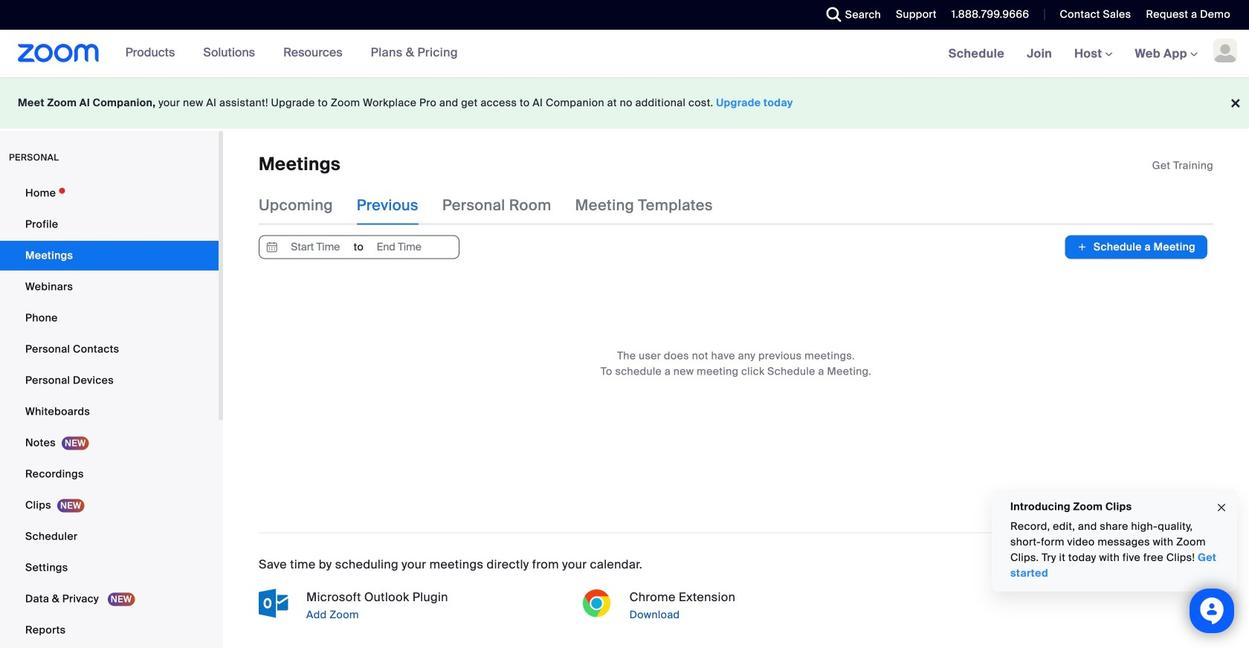 Task type: locate. For each thing, give the bounding box(es) containing it.
date image
[[263, 236, 281, 258]]

banner
[[0, 30, 1249, 78]]

profile picture image
[[1214, 39, 1238, 62]]

application
[[1152, 158, 1214, 173]]

Date Range Picker Start field
[[281, 236, 350, 258]]

footer
[[0, 77, 1249, 129]]

personal menu menu
[[0, 178, 219, 647]]



Task type: describe. For each thing, give the bounding box(es) containing it.
tabs of meeting tab list
[[259, 186, 737, 225]]

Date Range Picker End field
[[365, 236, 434, 258]]

zoom logo image
[[18, 44, 99, 62]]

meetings navigation
[[938, 30, 1249, 78]]

add image
[[1077, 240, 1088, 255]]

product information navigation
[[99, 30, 469, 77]]

close image
[[1216, 500, 1228, 517]]



Task type: vqa. For each thing, say whether or not it's contained in the screenshot.
Date Range Picker End FIELD
yes



